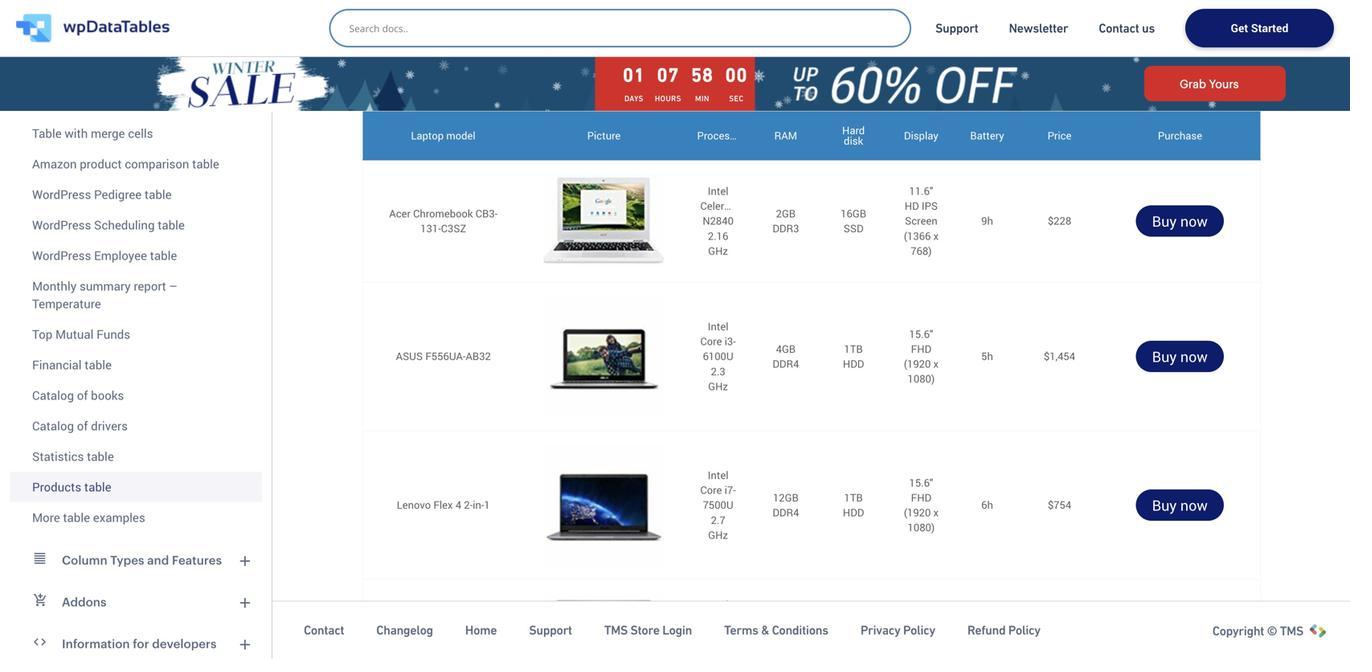 Task type: vqa. For each thing, say whether or not it's contained in the screenshot.


Task type: describe. For each thing, give the bounding box(es) containing it.
intel celeron n2840 2.16 ghz
[[700, 184, 736, 258]]

contact us link
[[1099, 20, 1155, 36]]

column
[[62, 553, 107, 567]]

1tb hdd for 4gb ddr4
[[843, 342, 864, 371]]

in-
[[473, 498, 484, 512]]

x for 4gb ddr4
[[934, 356, 939, 371]]

screen
[[905, 214, 938, 228]]

(1920 inside 14.2" fhd (1920 x 1080)
[[904, 642, 931, 656]]

x inside 11.6" hd ips screen (1366 x 768)
[[934, 228, 939, 243]]

flex
[[433, 498, 453, 512]]

more
[[32, 509, 60, 526]]

print button
[[477, 34, 550, 66]]

home
[[465, 623, 497, 638]]

i5-
[[725, 612, 736, 626]]

ghz for intel core i7- 7500u 2.7 ghz
[[708, 528, 728, 542]]

display: activate to sort column ascending element
[[888, 111, 955, 160]]

fhd for 754
[[911, 490, 932, 505]]

copyright
[[1213, 624, 1264, 638]]

contact for contact
[[304, 623, 344, 638]]

contact us
[[1099, 21, 1155, 35]]

table inside 'link'
[[84, 479, 111, 495]]

now for 228
[[1181, 211, 1208, 230]]

wpdatatables - tables and charts manager wordpress plugin image
[[16, 14, 170, 43]]

laptop
[[411, 128, 444, 143]]

1tb for 4gb ddr4
[[844, 342, 863, 356]]

wordpress for wordpress scheduling table
[[32, 217, 91, 233]]

entries
[[1213, 80, 1248, 95]]

intel for i7-
[[708, 468, 729, 482]]

terms & conditions link
[[724, 622, 829, 638]]

summary
[[80, 278, 131, 294]]

processor: activate to sort column ascending element
[[684, 111, 752, 160]]

hard
[[842, 123, 865, 137]]

9h
[[982, 214, 993, 228]]

model
[[446, 128, 476, 143]]

2.16
[[708, 228, 728, 243]]

refund policy link
[[968, 622, 1041, 638]]

16gb
[[841, 206, 866, 221]]

price
[[1048, 128, 1072, 143]]

information for developers link
[[10, 623, 262, 659]]

15.6" fhd (1920 x 1080) for 5h
[[904, 327, 939, 386]]

5h for 14.2" fhd (1920 x 1080)
[[982, 634, 993, 649]]

1 horizontal spatial tms
[[1280, 624, 1304, 638]]

ddr4 for 12gb
[[773, 505, 799, 520]]

intel for i3-
[[708, 319, 729, 334]]

privacy
[[861, 623, 901, 638]]

wordpress pricing table
[[32, 94, 161, 111]]

ips
[[922, 199, 938, 213]]

products table
[[32, 479, 111, 495]]

lap1 150x117.jpg image
[[544, 174, 664, 268]]

financial table link
[[10, 350, 262, 380]]

grab
[[1180, 77, 1206, 90]]

information
[[62, 637, 130, 651]]

price: activate to sort column ascending element
[[1020, 111, 1100, 160]]

lap4 150x150.jpg image
[[544, 445, 664, 565]]

1tb for 8gb ddr4
[[844, 627, 863, 641]]

disk
[[844, 133, 863, 148]]

asus for asus f556ua-ab32
[[396, 349, 423, 363]]

statistics
[[32, 448, 84, 465]]

wordpress pricing table link
[[10, 88, 262, 118]]

scheduling
[[94, 217, 155, 233]]

fhd inside 14.2" fhd (1920 x 1080)
[[911, 627, 932, 641]]

monthly summary report – temperature link
[[10, 271, 262, 319]]

of for drivers
[[77, 418, 88, 434]]

1tb hdd for 12gb ddr4
[[843, 490, 864, 520]]

now for 1,454
[[1181, 347, 1208, 366]]

top mutual funds link
[[10, 319, 262, 350]]

15.6" for 5h
[[909, 327, 933, 341]]

2.7
[[711, 513, 726, 527]]

comparison
[[125, 156, 189, 172]]

get started
[[1231, 20, 1289, 35]]

cells
[[128, 125, 153, 141]]

amazon
[[32, 156, 77, 172]]

1080) for 754
[[908, 520, 935, 535]]

columns
[[395, 43, 440, 58]]

asus vivobook
[[407, 634, 480, 649]]

intel for n2840
[[708, 184, 729, 198]]

buy for 1,454
[[1152, 347, 1177, 366]]

conditions
[[772, 623, 829, 638]]

1,454
[[1050, 349, 1075, 363]]

hard disk: activate to sort column ascending element
[[820, 111, 888, 160]]

addons
[[62, 595, 106, 609]]

ddr4 for 8gb
[[773, 642, 799, 656]]

buy for 754
[[1152, 495, 1177, 515]]

catalog of books link
[[10, 380, 262, 411]]

hdd for 12gb ddr4
[[843, 505, 864, 520]]

15.6" fhd (1920 x 1080) for 6h
[[904, 475, 939, 535]]

table up books
[[85, 356, 112, 373]]

1tb hdd for 8gb ddr4
[[843, 627, 864, 656]]

1080) for 1,454
[[908, 371, 935, 386]]

more table examples
[[32, 509, 145, 526]]

1 horizontal spatial support link
[[936, 20, 979, 36]]

privacy policy
[[861, 623, 935, 638]]

1 vertical spatial support
[[529, 623, 572, 638]]

examples
[[93, 509, 145, 526]]

processor
[[697, 128, 745, 143]]

get
[[1231, 20, 1248, 35]]

754
[[1054, 498, 1072, 512]]

4gb ddr4
[[773, 342, 799, 371]]

financial
[[32, 356, 82, 373]]

table down drivers
[[87, 448, 114, 465]]

catalog for catalog of books
[[32, 387, 74, 403]]

wordpress scheduling table link
[[10, 210, 262, 240]]

catalog of drivers link
[[10, 411, 262, 441]]

amazon product comparison table link
[[10, 149, 262, 179]]

1080) inside 14.2" fhd (1920 x 1080)
[[908, 657, 935, 659]]

monthly
[[32, 278, 77, 294]]

wordpress pedigree table
[[32, 186, 172, 203]]

buy now link for 1,454
[[1136, 341, 1224, 372]]

buy for 228
[[1152, 211, 1177, 230]]

tms store login
[[604, 623, 692, 638]]

pedigree
[[94, 186, 142, 203]]

ddr4 for 4gb
[[773, 356, 799, 371]]

column types and features link
[[10, 539, 262, 581]]

battery: activate to sort column ascending element
[[955, 111, 1020, 160]]

login
[[662, 623, 692, 638]]

top
[[32, 326, 52, 342]]

fhd for 1,454
[[911, 342, 932, 356]]

policy for privacy policy
[[903, 623, 935, 638]]

intel core i3- 6100u 2.3 ghz
[[700, 319, 736, 393]]

product
[[80, 156, 122, 172]]

newsletter
[[1009, 21, 1068, 35]]

statistics table link
[[10, 441, 262, 472]]

contact for contact us
[[1099, 21, 1139, 35]]

table
[[32, 125, 62, 141]]

funds
[[97, 326, 130, 342]]

6100u
[[703, 349, 734, 363]]

lenovo
[[397, 498, 431, 512]]

refund policy
[[968, 623, 1041, 638]]

table up the –
[[150, 247, 177, 264]]



Task type: locate. For each thing, give the bounding box(es) containing it.
changelog link
[[376, 622, 433, 638]]

1 15.6" from the top
[[909, 327, 933, 341]]

intel up i3-
[[708, 319, 729, 334]]

report
[[134, 278, 166, 294]]

asus
[[396, 349, 423, 363], [407, 634, 433, 649]]

ghz down the 2.16 at right top
[[708, 243, 728, 258]]

3 1tb hdd from the top
[[843, 627, 864, 656]]

1 intel from the top
[[708, 184, 729, 198]]

2 catalog from the top
[[32, 418, 74, 434]]

1 vertical spatial catalog
[[32, 418, 74, 434]]

buy now for 1,454
[[1152, 347, 1208, 366]]

0 vertical spatial 1tb
[[844, 342, 863, 356]]

2 vertical spatial ghz
[[708, 528, 728, 542]]

2 vertical spatial hdd
[[843, 642, 864, 656]]

1 horizontal spatial contact
[[1099, 21, 1139, 35]]

2 vertical spatial buy now
[[1152, 495, 1208, 515]]

0 horizontal spatial support
[[529, 623, 572, 638]]

0 vertical spatial catalog
[[32, 387, 74, 403]]

ghz
[[708, 243, 728, 258], [708, 379, 728, 393], [708, 528, 728, 542]]

8250u
[[703, 627, 734, 641]]

core for 7500u
[[700, 483, 722, 497]]

1 vertical spatial now
[[1181, 347, 1208, 366]]

core for 6100u
[[700, 334, 722, 349]]

1 vertical spatial (1920
[[904, 505, 931, 520]]

0 horizontal spatial policy
[[903, 623, 935, 638]]

1 vertical spatial core
[[700, 483, 722, 497]]

catalog inside the catalog of books link
[[32, 387, 74, 403]]

tms inside tms store login link
[[604, 623, 628, 638]]

ddr4 down 4gb
[[773, 356, 799, 371]]

0 vertical spatial now
[[1181, 211, 1208, 230]]

1tb for 12gb ddr4
[[844, 490, 863, 505]]

terms & conditions
[[724, 623, 829, 638]]

0 vertical spatial buy now
[[1152, 211, 1208, 230]]

grab yours link
[[1145, 66, 1286, 101]]

wordpress down amazon
[[32, 186, 91, 203]]

2 hdd from the top
[[843, 505, 864, 520]]

1 5h from the top
[[982, 349, 993, 363]]

0 vertical spatial support link
[[936, 20, 979, 36]]

1 buy now link from the top
[[1136, 205, 1224, 237]]

battery
[[970, 128, 1004, 143]]

features
[[172, 553, 222, 567]]

now
[[1181, 211, 1208, 230], [1181, 347, 1208, 366], [1181, 495, 1208, 515]]

ddr3
[[773, 221, 799, 236]]

2 5h from the top
[[982, 634, 993, 649]]

58
[[691, 64, 714, 86]]

15.6" for 6h
[[909, 475, 933, 490]]

0 vertical spatial 15.6" fhd (1920 x 1080)
[[904, 327, 939, 386]]

2.3
[[711, 364, 726, 378]]

ram: activate to sort column ascending element
[[752, 111, 820, 160]]

0 vertical spatial core
[[700, 334, 722, 349]]

5h right 14.2" fhd (1920 x 1080)
[[982, 634, 993, 649]]

table with merge cells
[[32, 125, 153, 141]]

ghz inside intel celeron n2840 2.16 ghz
[[708, 243, 728, 258]]

1 core from the top
[[700, 334, 722, 349]]

ghz inside intel core i7- 7500u 2.7 ghz
[[708, 528, 728, 542]]

intel inside intel core i3- 6100u 2.3 ghz
[[708, 319, 729, 334]]

table right "comparison"
[[192, 156, 219, 172]]

drivers
[[91, 418, 128, 434]]

statistics table
[[32, 448, 114, 465]]

intel up i7-
[[708, 468, 729, 482]]

laptop model
[[411, 128, 476, 143]]

catalog of drivers
[[32, 418, 128, 434]]

1 fhd from the top
[[911, 342, 932, 356]]

3 ghz from the top
[[708, 528, 728, 542]]

ddr4 down 12gb
[[773, 505, 799, 520]]

2 vertical spatial 1tb hdd
[[843, 627, 864, 656]]

of left drivers
[[77, 418, 88, 434]]

1 vertical spatial 1tb hdd
[[843, 490, 864, 520]]

2-
[[464, 498, 473, 512]]

cb3-
[[476, 206, 498, 221]]

tms left store in the left bottom of the page
[[604, 623, 628, 638]]

catalog down financial
[[32, 387, 74, 403]]

0 vertical spatial support
[[936, 21, 979, 35]]

wordpress pedigree table link
[[10, 179, 262, 210]]

5h left 1,454
[[982, 349, 993, 363]]

i7-
[[725, 483, 736, 497]]

newsletter link
[[1009, 20, 1068, 36]]

0 vertical spatial hdd
[[843, 356, 864, 371]]

4
[[456, 498, 461, 512]]

celeron
[[700, 199, 736, 213]]

3 (1920 from the top
[[904, 642, 931, 656]]

ddr4 down 8gb
[[773, 642, 799, 656]]

intel
[[708, 184, 729, 198], [708, 319, 729, 334], [708, 468, 729, 482], [708, 597, 729, 611]]

2 ddr4 from the top
[[773, 505, 799, 520]]

1 x from the top
[[934, 228, 939, 243]]

1 vertical spatial 15.6" fhd (1920 x 1080)
[[904, 475, 939, 535]]

2 core from the top
[[700, 483, 722, 497]]

0 vertical spatial buy now link
[[1136, 205, 1224, 237]]

(1920
[[904, 356, 931, 371], [904, 505, 931, 520], [904, 642, 931, 656]]

1tb right 4gb
[[844, 342, 863, 356]]

2 vertical spatial fhd
[[911, 627, 932, 641]]

1 1tb hdd from the top
[[843, 342, 864, 371]]

3 1080) from the top
[[908, 657, 935, 659]]

2 1080) from the top
[[908, 520, 935, 535]]

00
[[725, 64, 748, 86]]

4 intel from the top
[[708, 597, 729, 611]]

14.2"
[[909, 612, 933, 626]]

2 of from the top
[[77, 418, 88, 434]]

2 fhd from the top
[[911, 490, 932, 505]]

0 vertical spatial fhd
[[911, 342, 932, 356]]

1 vertical spatial of
[[77, 418, 88, 434]]

intel for i5-
[[708, 597, 729, 611]]

4 wordpress from the top
[[32, 247, 91, 264]]

x inside 14.2" fhd (1920 x 1080)
[[934, 642, 939, 656]]

core up 6100u
[[700, 334, 722, 349]]

products table link
[[10, 472, 262, 502]]

1 vertical spatial 1080)
[[908, 520, 935, 535]]

4 x from the top
[[934, 642, 939, 656]]

core up 7500u
[[700, 483, 722, 497]]

3 core from the top
[[700, 612, 722, 626]]

wordpress employee table
[[32, 247, 177, 264]]

core for 8250u
[[700, 612, 722, 626]]

2 vertical spatial 1tb
[[844, 627, 863, 641]]

Search form search field
[[349, 17, 899, 39]]

0 horizontal spatial contact
[[304, 623, 344, 638]]

table down "comparison"
[[145, 186, 172, 203]]

changelog
[[376, 623, 433, 638]]

hard disk
[[842, 123, 865, 148]]

table up cells
[[134, 94, 161, 111]]

policy right refund
[[1009, 623, 1041, 638]]

12gb
[[773, 490, 799, 505]]

policy right privacy
[[903, 623, 935, 638]]

lap2 150x150.jpg image
[[544, 296, 664, 417]]

acer
[[389, 206, 411, 221]]

x for 8gb ddr4
[[934, 642, 939, 656]]

5h for 15.6" fhd (1920 x 1080)
[[982, 349, 993, 363]]

1 buy from the top
[[1152, 211, 1177, 230]]

asus left f556ua-
[[396, 349, 423, 363]]

yours
[[1209, 77, 1239, 90]]

with
[[65, 125, 88, 141]]

2 15.6" from the top
[[909, 475, 933, 490]]

1 policy from the left
[[903, 623, 935, 638]]

0 horizontal spatial support link
[[529, 622, 572, 638]]

3 buy now link from the top
[[1136, 489, 1224, 521]]

catalog up statistics
[[32, 418, 74, 434]]

hdd right 12gb ddr4 at the bottom
[[843, 505, 864, 520]]

intel inside intel core i7- 7500u 2.7 ghz
[[708, 468, 729, 482]]

2 policy from the left
[[1009, 623, 1041, 638]]

policy for refund policy
[[1009, 623, 1041, 638]]

2 now from the top
[[1181, 347, 1208, 366]]

0 vertical spatial of
[[77, 387, 88, 403]]

pricing
[[94, 94, 131, 111]]

1 15.6" fhd (1920 x 1080) from the top
[[904, 327, 939, 386]]

1tb right 12gb
[[844, 490, 863, 505]]

hdd for 8gb ddr4
[[843, 642, 864, 656]]

1 vertical spatial buy now link
[[1136, 341, 1224, 372]]

1 vertical spatial fhd
[[911, 490, 932, 505]]

3 intel from the top
[[708, 468, 729, 482]]

wordpress for wordpress pedigree table
[[32, 186, 91, 203]]

fhd
[[911, 342, 932, 356], [911, 490, 932, 505], [911, 627, 932, 641]]

wordpress for wordpress pricing table
[[32, 94, 91, 111]]

2 buy now from the top
[[1152, 347, 1208, 366]]

2 15.6" fhd (1920 x 1080) from the top
[[904, 475, 939, 535]]

0 vertical spatial 15.6"
[[909, 327, 933, 341]]

asus left vivobook
[[407, 634, 433, 649]]

catalog of books
[[32, 387, 124, 403]]

2 1tb from the top
[[844, 490, 863, 505]]

1 now from the top
[[1181, 211, 1208, 230]]

acer chromebook cb3- 131-c3sz
[[389, 206, 498, 236]]

Search input search field
[[349, 17, 899, 39]]

1 ddr4 from the top
[[773, 356, 799, 371]]

wordpress up the with
[[32, 94, 91, 111]]

buy now for 228
[[1152, 211, 1208, 230]]

1tb right conditions
[[844, 627, 863, 641]]

core inside intel core i7- 7500u 2.7 ghz
[[700, 483, 722, 497]]

01
[[623, 64, 645, 86]]

intel up i5-
[[708, 597, 729, 611]]

1 vertical spatial ddr4
[[773, 505, 799, 520]]

228
[[1054, 214, 1072, 228]]

buy now for 754
[[1152, 495, 1208, 515]]

1 (1920 from the top
[[904, 356, 931, 371]]

0 vertical spatial (1920
[[904, 356, 931, 371]]

2 wordpress from the top
[[32, 186, 91, 203]]

n2840
[[703, 214, 734, 228]]

1tb hdd right conditions
[[843, 627, 864, 656]]

hdd for 4gb ddr4
[[843, 356, 864, 371]]

core inside intel core i3- 6100u 2.3 ghz
[[700, 334, 722, 349]]

1 vertical spatial support link
[[529, 622, 572, 638]]

1 ghz from the top
[[708, 243, 728, 258]]

3 hdd from the top
[[843, 642, 864, 656]]

picture
[[587, 128, 621, 143]]

0 vertical spatial ddr4
[[773, 356, 799, 371]]

of for books
[[77, 387, 88, 403]]

1 buy now from the top
[[1152, 211, 1208, 230]]

hdd right 4gb ddr4
[[843, 356, 864, 371]]

1 wordpress from the top
[[32, 94, 91, 111]]

buy
[[1152, 211, 1177, 230], [1152, 347, 1177, 366], [1152, 495, 1177, 515]]

1 vertical spatial asus
[[407, 634, 433, 649]]

2 x from the top
[[934, 356, 939, 371]]

books
[[91, 387, 124, 403]]

2 1tb hdd from the top
[[843, 490, 864, 520]]

print
[[510, 43, 535, 58]]

3 x from the top
[[934, 505, 939, 520]]

developers
[[152, 637, 217, 651]]

(1920 for 1,454
[[904, 356, 931, 371]]

started
[[1251, 20, 1289, 35]]

1tb hdd right 12gb ddr4 at the bottom
[[843, 490, 864, 520]]

laptop model: activate to sort column ascending element
[[363, 111, 524, 160]]

wordpress for wordpress employee table
[[32, 247, 91, 264]]

(1366
[[904, 228, 931, 243]]

0 vertical spatial contact
[[1099, 21, 1139, 35]]

1 vertical spatial ghz
[[708, 379, 728, 393]]

0 vertical spatial 1tb hdd
[[843, 342, 864, 371]]

ghz down 2.7
[[708, 528, 728, 542]]

1 vertical spatial buy
[[1152, 347, 1177, 366]]

catalog inside catalog of drivers link
[[32, 418, 74, 434]]

purchase: activate to sort column ascending element
[[1100, 111, 1261, 160]]

wordpress
[[32, 94, 91, 111], [32, 186, 91, 203], [32, 217, 91, 233], [32, 247, 91, 264]]

3 now from the top
[[1181, 495, 1208, 515]]

3 wordpress from the top
[[32, 217, 91, 233]]

6h
[[982, 498, 993, 512]]

table up more table examples
[[84, 479, 111, 495]]

2 vertical spatial 1080)
[[908, 657, 935, 659]]

2 (1920 from the top
[[904, 505, 931, 520]]

2 buy now link from the top
[[1136, 341, 1224, 372]]

ddr4
[[773, 356, 799, 371], [773, 505, 799, 520], [773, 642, 799, 656]]

1tb hdd right 4gb ddr4
[[843, 342, 864, 371]]

1 horizontal spatial policy
[[1009, 623, 1041, 638]]

1 of from the top
[[77, 387, 88, 403]]

ghz for intel core i3- 6100u 2.3 ghz
[[708, 379, 728, 393]]

hdd down privacy
[[843, 642, 864, 656]]

2 vertical spatial buy now link
[[1136, 489, 1224, 521]]

0 vertical spatial 1080)
[[908, 371, 935, 386]]

columns button
[[362, 34, 468, 66]]

1 horizontal spatial support
[[936, 21, 979, 35]]

2 vertical spatial now
[[1181, 495, 1208, 515]]

1 1tb from the top
[[844, 342, 863, 356]]

intel inside intel celeron n2840 2.16 ghz
[[708, 184, 729, 198]]

3 buy from the top
[[1152, 495, 1177, 515]]

3 buy now from the top
[[1152, 495, 1208, 515]]

1
[[484, 498, 490, 512]]

buy now link for 754
[[1136, 489, 1224, 521]]

table down "wordpress pedigree table" link
[[158, 217, 185, 233]]

2 vertical spatial ddr4
[[773, 642, 799, 656]]

core up "8250u"
[[700, 612, 722, 626]]

2gb
[[776, 206, 796, 221]]

chromebook
[[413, 206, 473, 221]]

1 vertical spatial 1tb
[[844, 490, 863, 505]]

policy inside 'link'
[[1009, 623, 1041, 638]]

tms
[[604, 623, 628, 638], [1280, 624, 1304, 638]]

employee
[[94, 247, 147, 264]]

contact link
[[304, 622, 344, 638]]

1 vertical spatial contact
[[304, 623, 344, 638]]

0 horizontal spatial tms
[[604, 623, 628, 638]]

now for 754
[[1181, 495, 1208, 515]]

2 intel from the top
[[708, 319, 729, 334]]

(1920 for 754
[[904, 505, 931, 520]]

of left books
[[77, 387, 88, 403]]

intel up celeron
[[708, 184, 729, 198]]

11.6"
[[909, 184, 933, 198]]

1 vertical spatial 5h
[[982, 634, 993, 649]]

picture: activate to sort column ascending element
[[524, 111, 684, 160]]

support
[[936, 21, 979, 35], [529, 623, 572, 638]]

buy now link for 228
[[1136, 205, 1224, 237]]

wordpress employee table link
[[10, 240, 262, 271]]

intel inside intel core i5- 8250u (up to
[[708, 597, 729, 611]]

monthly summary report – temperature
[[32, 278, 178, 312]]

2 vertical spatial (1920
[[904, 642, 931, 656]]

i3-
[[725, 334, 736, 349]]

hdd
[[843, 356, 864, 371], [843, 505, 864, 520], [843, 642, 864, 656]]

core inside intel core i5- 8250u (up to
[[700, 612, 722, 626]]

addons link
[[10, 581, 262, 623]]

1 1080) from the top
[[908, 371, 935, 386]]

ram
[[775, 128, 797, 143]]

1 hdd from the top
[[843, 356, 864, 371]]

terms
[[724, 623, 758, 638]]

ghz inside intel core i3- 6100u 2.3 ghz
[[708, 379, 728, 393]]

15.6" fhd (1920 x 1080)
[[904, 327, 939, 386], [904, 475, 939, 535]]

x for 12gb ddr4
[[934, 505, 939, 520]]

3 ddr4 from the top
[[773, 642, 799, 656]]

0 vertical spatial ghz
[[708, 243, 728, 258]]

1 catalog from the top
[[32, 387, 74, 403]]

2 buy from the top
[[1152, 347, 1177, 366]]

wordpress down wordpress pedigree table
[[32, 217, 91, 233]]

x
[[934, 228, 939, 243], [934, 356, 939, 371], [934, 505, 939, 520], [934, 642, 939, 656]]

2 ghz from the top
[[708, 379, 728, 393]]

asus for asus vivobook
[[407, 634, 433, 649]]

0 vertical spatial asus
[[396, 349, 423, 363]]

catalog for catalog of drivers
[[32, 418, 74, 434]]

top mutual funds
[[32, 326, 130, 342]]

3 1tb from the top
[[844, 627, 863, 641]]

©
[[1267, 624, 1278, 638]]

2 vertical spatial core
[[700, 612, 722, 626]]

1 vertical spatial hdd
[[843, 505, 864, 520]]

0 vertical spatial 5h
[[982, 349, 993, 363]]

wordpress up monthly
[[32, 247, 91, 264]]

2 vertical spatial buy
[[1152, 495, 1177, 515]]

0 vertical spatial buy
[[1152, 211, 1177, 230]]

lap3 150x120.jpg image
[[544, 594, 664, 659]]

tms right '©'
[[1280, 624, 1304, 638]]

temperature
[[32, 295, 101, 312]]

ghz down 2.3
[[708, 379, 728, 393]]

1 vertical spatial buy now
[[1152, 347, 1208, 366]]

table right more
[[63, 509, 90, 526]]

3 fhd from the top
[[911, 627, 932, 641]]

1 vertical spatial 15.6"
[[909, 475, 933, 490]]



